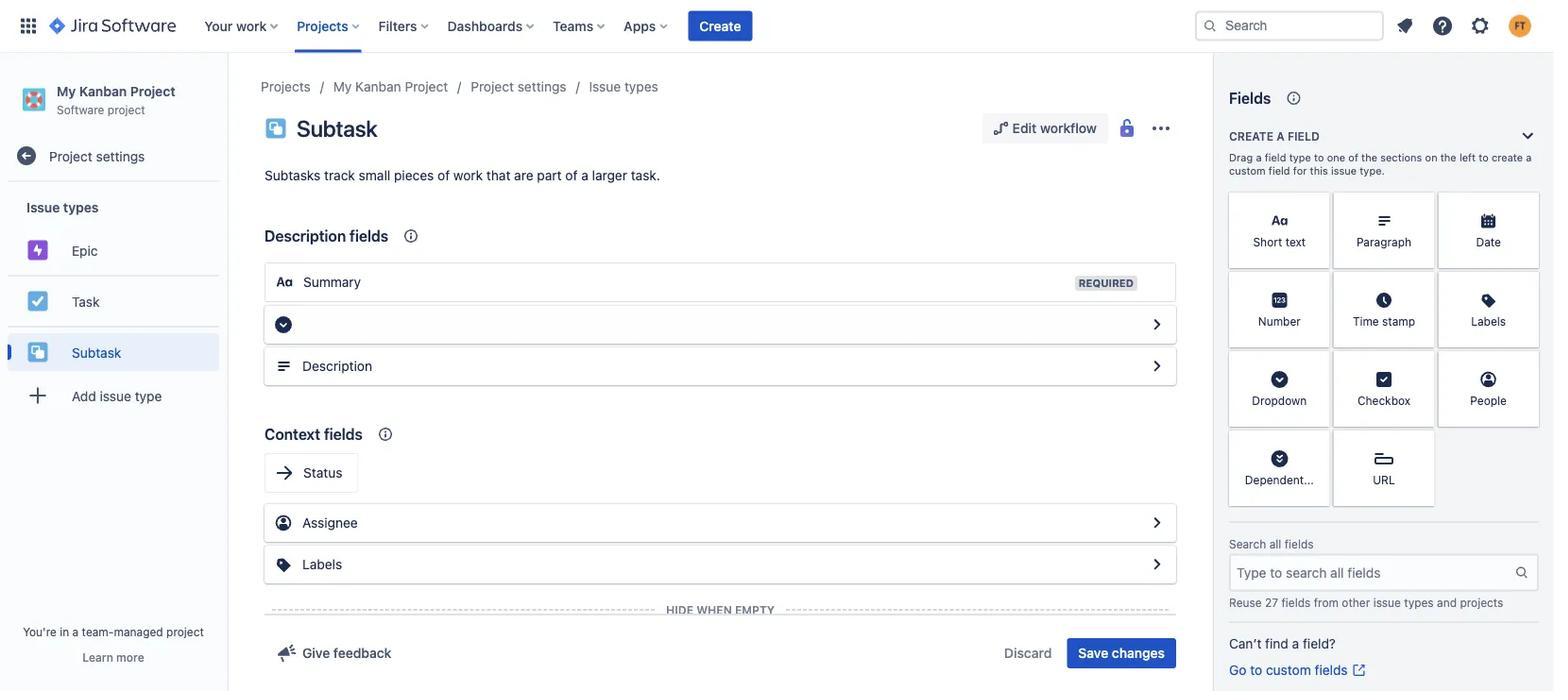 Task type: vqa. For each thing, say whether or not it's contained in the screenshot.
Due on the top of page
no



Task type: describe. For each thing, give the bounding box(es) containing it.
1 horizontal spatial subtask
[[297, 115, 378, 142]]

add
[[72, 388, 96, 404]]

filters button
[[373, 11, 436, 41]]

1 horizontal spatial to
[[1315, 152, 1325, 164]]

more information image for people
[[1515, 353, 1538, 376]]

a down more information about the fields icon
[[1277, 129, 1285, 143]]

this
[[1310, 165, 1329, 177]]

subtask group
[[8, 326, 219, 377]]

of inside drag a field type to one of the sections on the left to create a custom field for this issue type.
[[1349, 152, 1359, 164]]

left
[[1460, 152, 1476, 164]]

0 horizontal spatial project settings link
[[8, 137, 219, 175]]

description button
[[265, 348, 1177, 386]]

project inside my kanban project software project
[[108, 103, 145, 116]]

go to custom fields
[[1230, 663, 1348, 679]]

for
[[1294, 165, 1307, 177]]

sidebar navigation image
[[206, 76, 248, 113]]

time
[[1353, 315, 1380, 328]]

give feedback
[[302, 646, 392, 662]]

work inside dropdown button
[[236, 18, 267, 34]]

my kanban project software project
[[57, 83, 175, 116]]

this link will be opened in a new tab image
[[1352, 663, 1367, 679]]

context
[[265, 426, 320, 444]]

url
[[1373, 473, 1396, 487]]

apps
[[624, 18, 656, 34]]

more information image for dropdown
[[1306, 353, 1328, 376]]

fields right "all"
[[1285, 538, 1314, 551]]

search image
[[1203, 18, 1218, 34]]

drag
[[1230, 152, 1253, 164]]

create
[[1492, 152, 1524, 164]]

task link
[[8, 283, 219, 321]]

description fields
[[265, 227, 389, 245]]

all
[[1270, 538, 1282, 551]]

hide when empty
[[666, 604, 775, 617]]

0 horizontal spatial of
[[438, 168, 450, 183]]

labels inside button
[[302, 557, 342, 573]]

can't
[[1230, 637, 1262, 652]]

task
[[72, 294, 100, 309]]

stamp
[[1383, 315, 1416, 328]]

create a field
[[1230, 129, 1320, 143]]

2 the from the left
[[1441, 152, 1457, 164]]

reuse 27 fields from other issue types and projects
[[1230, 597, 1504, 610]]

edit workflow
[[1013, 121, 1097, 136]]

dependent
[[1245, 473, 1304, 487]]

more information image for paragraph
[[1410, 195, 1433, 217]]

track
[[324, 168, 355, 183]]

2 vertical spatial field
[[1269, 165, 1291, 177]]

checkbox
[[1358, 394, 1411, 407]]

0 vertical spatial project settings
[[471, 79, 567, 95]]

empty
[[735, 604, 775, 617]]

a left larger
[[581, 168, 589, 183]]

go to custom fields link
[[1230, 662, 1367, 680]]

other
[[1342, 597, 1371, 610]]

settings image
[[1470, 15, 1492, 37]]

0 vertical spatial labels
[[1472, 315, 1507, 328]]

issue inside drag a field type to one of the sections on the left to create a custom field for this issue type.
[[1332, 165, 1357, 177]]

issue type icon image
[[265, 117, 287, 140]]

more information image for checkbox
[[1410, 353, 1433, 376]]

reuse
[[1230, 597, 1262, 610]]

apps button
[[618, 11, 675, 41]]

short
[[1254, 235, 1283, 249]]

banner containing your work
[[0, 0, 1555, 53]]

one
[[1328, 152, 1346, 164]]

required
[[1079, 277, 1134, 290]]

open field configuration image for description
[[1146, 355, 1169, 378]]

1 the from the left
[[1362, 152, 1378, 164]]

custom inside drag a field type to one of the sections on the left to create a custom field for this issue type.
[[1230, 165, 1266, 177]]

create for create
[[700, 18, 741, 34]]

dashboards
[[448, 18, 523, 34]]

your work button
[[199, 11, 286, 41]]

2 horizontal spatial to
[[1479, 152, 1489, 164]]

more information about the context fields image for description fields
[[400, 225, 423, 248]]

a right drag
[[1256, 152, 1262, 164]]

1 horizontal spatial work
[[454, 168, 483, 183]]

1 vertical spatial project settings
[[49, 148, 145, 164]]

hide
[[666, 604, 694, 617]]

give feedback button
[[265, 639, 403, 669]]

add issue type image
[[26, 385, 49, 408]]

project down dashboards popup button
[[471, 79, 514, 95]]

larger
[[592, 168, 627, 183]]

give
[[302, 646, 330, 662]]

part
[[537, 168, 562, 183]]

a right in
[[72, 626, 79, 639]]

status
[[303, 465, 343, 481]]

summary
[[303, 275, 361, 290]]

save changes button
[[1067, 639, 1177, 669]]

can't find a field?
[[1230, 637, 1336, 652]]

more information about the fields image
[[1283, 87, 1305, 110]]

learn more
[[83, 651, 144, 664]]

projects for projects dropdown button
[[297, 18, 348, 34]]

epic
[[72, 243, 98, 258]]

my kanban project link
[[333, 76, 448, 98]]

teams
[[553, 18, 594, 34]]

projects
[[1461, 597, 1504, 610]]

and
[[1438, 597, 1457, 610]]

subtask link
[[8, 334, 219, 372]]

find
[[1266, 637, 1289, 652]]

labels button
[[265, 546, 1177, 584]]

subtasks
[[265, 168, 321, 183]]

discard button
[[993, 639, 1064, 669]]

1 vertical spatial project
[[166, 626, 204, 639]]

...
[[1304, 473, 1314, 487]]

fields right 27
[[1282, 597, 1311, 610]]

paragraph
[[1357, 235, 1412, 249]]

are
[[514, 168, 534, 183]]

your work
[[204, 18, 267, 34]]

1 vertical spatial settings
[[96, 148, 145, 164]]

learn more button
[[83, 650, 144, 665]]

dependent ...
[[1245, 473, 1314, 487]]

people
[[1471, 394, 1507, 407]]



Task type: locate. For each thing, give the bounding box(es) containing it.
1 vertical spatial project settings link
[[8, 137, 219, 175]]

1 vertical spatial types
[[63, 199, 99, 215]]

drag a field type to one of the sections on the left to create a custom field for this issue type.
[[1230, 152, 1532, 177]]

more information image up dropdown
[[1306, 353, 1328, 376]]

kanban for my kanban project
[[355, 79, 401, 95]]

1 vertical spatial subtask
[[72, 345, 121, 360]]

you're in a team-managed project
[[23, 626, 204, 639]]

0 horizontal spatial more information about the context fields image
[[374, 423, 397, 446]]

banner
[[0, 0, 1555, 53]]

0 horizontal spatial settings
[[96, 148, 145, 164]]

kanban inside my kanban project software project
[[79, 83, 127, 99]]

1 vertical spatial custom
[[1266, 663, 1312, 679]]

appswitcher icon image
[[17, 15, 40, 37]]

0 horizontal spatial issue
[[100, 388, 131, 404]]

0 vertical spatial project settings link
[[471, 76, 567, 98]]

0 horizontal spatial work
[[236, 18, 267, 34]]

issue types up epic at the left of page
[[26, 199, 99, 215]]

settings down teams
[[518, 79, 567, 95]]

1 horizontal spatial project
[[166, 626, 204, 639]]

1 horizontal spatial type
[[1290, 152, 1312, 164]]

0 vertical spatial projects
[[297, 18, 348, 34]]

field for create
[[1288, 129, 1320, 143]]

types for issue types link on the left of page
[[625, 79, 659, 95]]

subtask inside group
[[72, 345, 121, 360]]

date
[[1477, 235, 1502, 249]]

kanban for my kanban project software project
[[79, 83, 127, 99]]

labels down date
[[1472, 315, 1507, 328]]

on
[[1426, 152, 1438, 164]]

0 vertical spatial create
[[700, 18, 741, 34]]

the
[[1362, 152, 1378, 164], [1441, 152, 1457, 164]]

assignee button
[[265, 505, 1177, 542]]

issue for issue types link on the left of page
[[589, 79, 621, 95]]

time stamp
[[1353, 315, 1416, 328]]

project down software
[[49, 148, 92, 164]]

more information image down stamp
[[1410, 353, 1433, 376]]

0 horizontal spatial my
[[57, 83, 76, 99]]

projects for projects link
[[261, 79, 311, 95]]

group containing issue types
[[8, 183, 219, 426]]

kanban up software
[[79, 83, 127, 99]]

open field configuration image for labels
[[1146, 554, 1169, 577]]

0 horizontal spatial issue
[[26, 199, 60, 215]]

0 vertical spatial issue types
[[589, 79, 659, 95]]

issue inside group
[[26, 199, 60, 215]]

1 vertical spatial type
[[135, 388, 162, 404]]

search all fields
[[1230, 538, 1314, 551]]

issue types for group containing issue types
[[26, 199, 99, 215]]

type.
[[1360, 165, 1385, 177]]

1 open field configuration image from the top
[[1146, 314, 1169, 336]]

save changes
[[1079, 646, 1165, 662]]

of right part
[[566, 168, 578, 183]]

settings down my kanban project software project
[[96, 148, 145, 164]]

open field configuration image inside description button
[[1146, 355, 1169, 378]]

1 vertical spatial work
[[454, 168, 483, 183]]

the right on
[[1441, 152, 1457, 164]]

issue down primary element
[[589, 79, 621, 95]]

2 vertical spatial types
[[1405, 597, 1434, 610]]

pieces
[[394, 168, 434, 183]]

custom down the "can't find a field?"
[[1266, 663, 1312, 679]]

software
[[57, 103, 104, 116]]

1 vertical spatial projects
[[261, 79, 311, 95]]

context fields
[[265, 426, 363, 444]]

issue inside button
[[100, 388, 131, 404]]

field for drag
[[1265, 152, 1287, 164]]

type inside button
[[135, 388, 162, 404]]

open field configuration image
[[1146, 314, 1169, 336], [1146, 512, 1169, 535]]

primary element
[[11, 0, 1196, 52]]

1 horizontal spatial my
[[333, 79, 352, 95]]

0 vertical spatial issue
[[1332, 165, 1357, 177]]

field down create a field
[[1265, 152, 1287, 164]]

0 horizontal spatial kanban
[[79, 83, 127, 99]]

1 vertical spatial open field configuration image
[[1146, 512, 1169, 535]]

0 vertical spatial type
[[1290, 152, 1312, 164]]

fields up status
[[324, 426, 363, 444]]

of
[[1349, 152, 1359, 164], [438, 168, 450, 183], [566, 168, 578, 183]]

subtask up the "track"
[[297, 115, 378, 142]]

subtasks track small pieces of work that are part of a larger task.
[[265, 168, 660, 183]]

more information about the context fields image down pieces
[[400, 225, 423, 248]]

project down filters popup button
[[405, 79, 448, 95]]

types
[[625, 79, 659, 95], [63, 199, 99, 215], [1405, 597, 1434, 610]]

Search field
[[1196, 11, 1385, 41]]

subtask up add
[[72, 345, 121, 360]]

1 horizontal spatial issue
[[589, 79, 621, 95]]

0 vertical spatial open field configuration image
[[1146, 355, 1169, 378]]

more information image
[[1410, 195, 1433, 217], [1410, 274, 1433, 297], [1306, 353, 1328, 376], [1410, 353, 1433, 376]]

issue up epic link
[[26, 199, 60, 215]]

1 vertical spatial open field configuration image
[[1146, 554, 1169, 577]]

more information about the context fields image
[[400, 225, 423, 248], [374, 423, 397, 446]]

project
[[405, 79, 448, 95], [471, 79, 514, 95], [130, 83, 175, 99], [49, 148, 92, 164]]

issue types inside group
[[26, 199, 99, 215]]

0 horizontal spatial project
[[108, 103, 145, 116]]

1 horizontal spatial types
[[625, 79, 659, 95]]

0 vertical spatial settings
[[518, 79, 567, 95]]

edit
[[1013, 121, 1037, 136]]

changes
[[1112, 646, 1165, 662]]

1 horizontal spatial project settings link
[[471, 76, 567, 98]]

issue types down apps
[[589, 79, 659, 95]]

projects up projects link
[[297, 18, 348, 34]]

0 horizontal spatial create
[[700, 18, 741, 34]]

type
[[1290, 152, 1312, 164], [135, 388, 162, 404]]

0 horizontal spatial the
[[1362, 152, 1378, 164]]

a right find
[[1293, 637, 1300, 652]]

of right pieces
[[438, 168, 450, 183]]

field up for
[[1288, 129, 1320, 143]]

open field configuration image
[[1146, 355, 1169, 378], [1146, 554, 1169, 577]]

0 vertical spatial description
[[265, 227, 346, 245]]

dropdown
[[1253, 394, 1307, 407]]

of right one
[[1349, 152, 1359, 164]]

you're
[[23, 626, 57, 639]]

type down "subtask" link
[[135, 388, 162, 404]]

project settings link down my kanban project software project
[[8, 137, 219, 175]]

create button
[[688, 11, 753, 41]]

2 open field configuration image from the top
[[1146, 512, 1169, 535]]

project right managed
[[166, 626, 204, 639]]

0 vertical spatial project
[[108, 103, 145, 116]]

more information image for labels
[[1515, 274, 1538, 297]]

description for description fields
[[265, 227, 346, 245]]

0 horizontal spatial types
[[63, 199, 99, 215]]

custom inside go to custom fields link
[[1266, 663, 1312, 679]]

notifications image
[[1394, 15, 1417, 37]]

workflow
[[1041, 121, 1097, 136]]

project settings down software
[[49, 148, 145, 164]]

projects up issue type icon
[[261, 79, 311, 95]]

create for create a field
[[1230, 129, 1274, 143]]

more
[[116, 651, 144, 664]]

0 vertical spatial custom
[[1230, 165, 1266, 177]]

1 horizontal spatial settings
[[518, 79, 567, 95]]

discard
[[1005, 646, 1052, 662]]

issue types link
[[589, 76, 659, 98]]

your
[[204, 18, 233, 34]]

feedback
[[334, 646, 392, 662]]

issue for group containing issue types
[[26, 199, 60, 215]]

teams button
[[547, 11, 613, 41]]

field
[[1288, 129, 1320, 143], [1265, 152, 1287, 164], [1269, 165, 1291, 177]]

labels
[[1472, 315, 1507, 328], [302, 557, 342, 573]]

1 horizontal spatial issue
[[1332, 165, 1357, 177]]

issue inside issue types link
[[589, 79, 621, 95]]

to right go
[[1251, 663, 1263, 679]]

my for my kanban project
[[333, 79, 352, 95]]

fields
[[350, 227, 389, 245], [324, 426, 363, 444], [1285, 538, 1314, 551], [1282, 597, 1311, 610], [1315, 663, 1348, 679]]

more information about the context fields image right context fields
[[374, 423, 397, 446]]

1 vertical spatial issue
[[100, 388, 131, 404]]

type inside drag a field type to one of the sections on the left to create a custom field for this issue type.
[[1290, 152, 1312, 164]]

issue
[[1332, 165, 1357, 177], [100, 388, 131, 404], [1374, 597, 1402, 610]]

projects link
[[261, 76, 311, 98]]

2 horizontal spatial of
[[1349, 152, 1359, 164]]

1 vertical spatial field
[[1265, 152, 1287, 164]]

2 open field configuration image from the top
[[1146, 554, 1169, 577]]

kanban
[[355, 79, 401, 95], [79, 83, 127, 99]]

0 vertical spatial types
[[625, 79, 659, 95]]

help image
[[1432, 15, 1455, 37]]

projects button
[[291, 11, 367, 41]]

0 horizontal spatial to
[[1251, 663, 1263, 679]]

1 horizontal spatial create
[[1230, 129, 1274, 143]]

Type to search all fields text field
[[1231, 556, 1515, 590]]

types down apps popup button
[[625, 79, 659, 95]]

create inside button
[[700, 18, 741, 34]]

text
[[1286, 235, 1306, 249]]

more information image
[[1306, 195, 1328, 217], [1515, 195, 1538, 217], [1306, 274, 1328, 297], [1515, 274, 1538, 297], [1515, 353, 1538, 376]]

1 open field configuration image from the top
[[1146, 355, 1169, 378]]

more information image for date
[[1515, 195, 1538, 217]]

edit workflow button
[[983, 113, 1109, 144]]

kanban down filters
[[355, 79, 401, 95]]

description
[[265, 227, 346, 245], [302, 359, 372, 374]]

my for my kanban project software project
[[57, 83, 76, 99]]

project settings link
[[471, 76, 567, 98], [8, 137, 219, 175]]

0 vertical spatial open field configuration image
[[1146, 314, 1169, 336]]

0 vertical spatial issue
[[589, 79, 621, 95]]

types left and
[[1405, 597, 1434, 610]]

field?
[[1303, 637, 1336, 652]]

2 horizontal spatial types
[[1405, 597, 1434, 610]]

0 horizontal spatial subtask
[[72, 345, 121, 360]]

small
[[359, 168, 391, 183]]

0 horizontal spatial type
[[135, 388, 162, 404]]

epic link
[[8, 232, 219, 270]]

the up type.
[[1362, 152, 1378, 164]]

description for description
[[302, 359, 372, 374]]

project settings link down dashboards popup button
[[471, 76, 567, 98]]

project settings
[[471, 79, 567, 95], [49, 148, 145, 164]]

project right software
[[108, 103, 145, 116]]

types up epic at the left of page
[[63, 199, 99, 215]]

more information image down on
[[1410, 195, 1433, 217]]

open field configuration image inside assignee "button"
[[1146, 512, 1169, 535]]

search
[[1230, 538, 1267, 551]]

field left for
[[1269, 165, 1291, 177]]

0 vertical spatial field
[[1288, 129, 1320, 143]]

a
[[1277, 129, 1285, 143], [1256, 152, 1262, 164], [1527, 152, 1532, 164], [581, 168, 589, 183], [72, 626, 79, 639], [1293, 637, 1300, 652]]

1 horizontal spatial of
[[566, 168, 578, 183]]

to right left at top right
[[1479, 152, 1489, 164]]

issue types for issue types link on the left of page
[[589, 79, 659, 95]]

0 horizontal spatial labels
[[302, 557, 342, 573]]

short text
[[1254, 235, 1306, 249]]

work
[[236, 18, 267, 34], [454, 168, 483, 183]]

learn
[[83, 651, 113, 664]]

description up context fields
[[302, 359, 372, 374]]

1 vertical spatial more information about the context fields image
[[374, 423, 397, 446]]

create
[[700, 18, 741, 34], [1230, 129, 1274, 143]]

types inside group
[[63, 199, 99, 215]]

fields up summary
[[350, 227, 389, 245]]

1 vertical spatial issue
[[26, 199, 60, 215]]

my kanban project
[[333, 79, 448, 95]]

1 horizontal spatial the
[[1441, 152, 1457, 164]]

labels down assignee
[[302, 557, 342, 573]]

task.
[[631, 168, 660, 183]]

filters
[[379, 18, 417, 34]]

more options image
[[1150, 117, 1173, 140]]

more information about the context fields image for context fields
[[374, 423, 397, 446]]

my inside my kanban project software project
[[57, 83, 76, 99]]

1 horizontal spatial kanban
[[355, 79, 401, 95]]

more information image for short text
[[1306, 195, 1328, 217]]

team-
[[82, 626, 114, 639]]

from
[[1314, 597, 1339, 610]]

custom down drag
[[1230, 165, 1266, 177]]

sections
[[1381, 152, 1423, 164]]

open field configuration image inside labels button
[[1146, 554, 1169, 577]]

project settings down dashboards popup button
[[471, 79, 567, 95]]

0 vertical spatial work
[[236, 18, 267, 34]]

1 horizontal spatial labels
[[1472, 315, 1507, 328]]

project left the sidebar navigation icon
[[130, 83, 175, 99]]

more information image for time stamp
[[1410, 274, 1433, 297]]

0 vertical spatial more information about the context fields image
[[400, 225, 423, 248]]

create up drag
[[1230, 129, 1274, 143]]

that
[[487, 168, 511, 183]]

1 horizontal spatial more information about the context fields image
[[400, 225, 423, 248]]

project inside my kanban project software project
[[130, 83, 175, 99]]

0 vertical spatial subtask
[[297, 115, 378, 142]]

0 horizontal spatial project settings
[[49, 148, 145, 164]]

1 vertical spatial create
[[1230, 129, 1274, 143]]

fields left this link will be opened in a new tab icon
[[1315, 663, 1348, 679]]

to up this
[[1315, 152, 1325, 164]]

types for group containing issue types
[[63, 199, 99, 215]]

create right apps popup button
[[700, 18, 741, 34]]

a right create
[[1527, 152, 1532, 164]]

my right projects link
[[333, 79, 352, 95]]

issue right other
[[1374, 597, 1402, 610]]

my up software
[[57, 83, 76, 99]]

1 vertical spatial labels
[[302, 557, 342, 573]]

more information image up stamp
[[1410, 274, 1433, 297]]

1 horizontal spatial issue types
[[589, 79, 659, 95]]

save
[[1079, 646, 1109, 662]]

project
[[108, 103, 145, 116], [166, 626, 204, 639]]

27
[[1266, 597, 1279, 610]]

type up for
[[1290, 152, 1312, 164]]

add issue type
[[72, 388, 162, 404]]

projects inside dropdown button
[[297, 18, 348, 34]]

description up summary
[[265, 227, 346, 245]]

your profile and settings image
[[1509, 15, 1532, 37]]

issue right add
[[100, 388, 131, 404]]

0 horizontal spatial issue types
[[26, 199, 99, 215]]

number
[[1259, 315, 1301, 328]]

1 vertical spatial issue types
[[26, 199, 99, 215]]

2 vertical spatial issue
[[1374, 597, 1402, 610]]

assignee
[[302, 516, 358, 531]]

2 horizontal spatial issue
[[1374, 597, 1402, 610]]

managed
[[114, 626, 163, 639]]

kanban inside the "my kanban project" link
[[355, 79, 401, 95]]

issue down one
[[1332, 165, 1357, 177]]

1 horizontal spatial project settings
[[471, 79, 567, 95]]

fields
[[1230, 89, 1271, 107]]

settings
[[518, 79, 567, 95], [96, 148, 145, 164]]

in
[[60, 626, 69, 639]]

work right your
[[236, 18, 267, 34]]

add issue type button
[[8, 377, 219, 415]]

when
[[697, 604, 732, 617]]

more information image for number
[[1306, 274, 1328, 297]]

1 vertical spatial description
[[302, 359, 372, 374]]

description inside button
[[302, 359, 372, 374]]

jira software image
[[49, 15, 176, 37], [49, 15, 176, 37]]

work left that at the left
[[454, 168, 483, 183]]

group
[[8, 183, 219, 426]]



